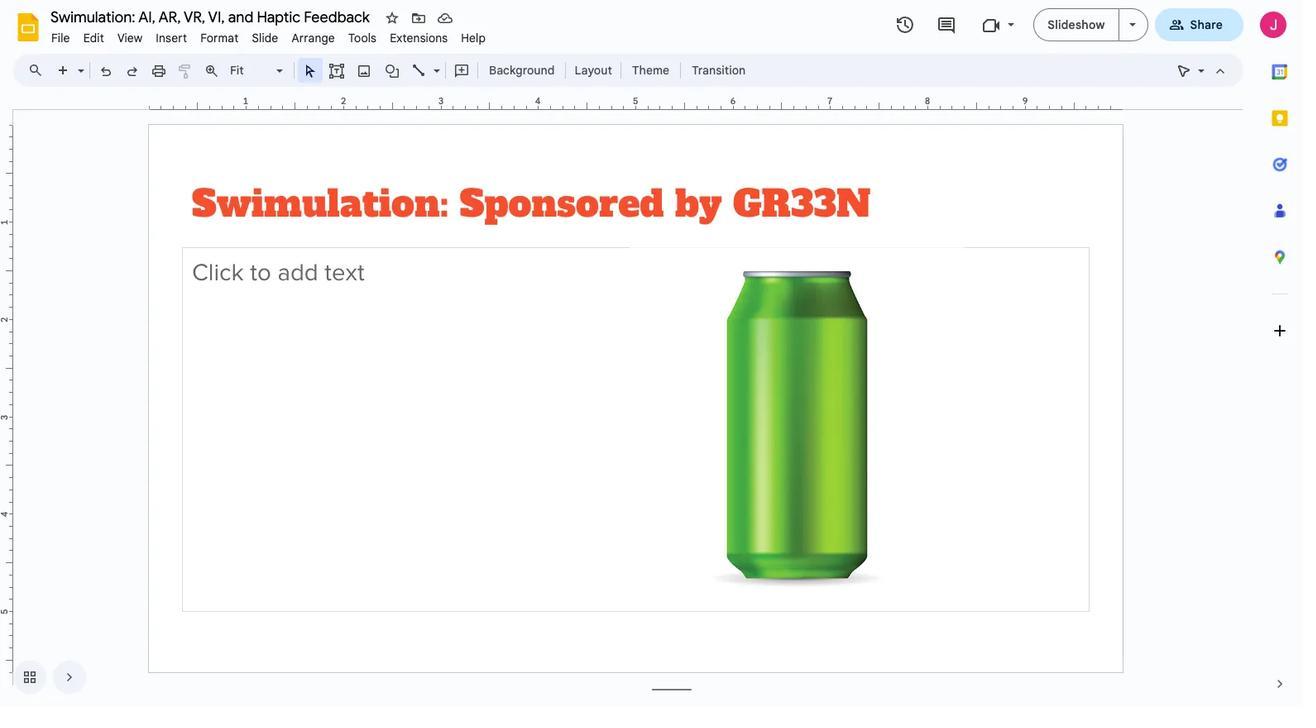 Task type: vqa. For each thing, say whether or not it's contained in the screenshot.
"lear"
no



Task type: describe. For each thing, give the bounding box(es) containing it.
file menu item
[[45, 28, 77, 48]]

background button
[[482, 58, 562, 83]]

Star checkbox
[[381, 7, 404, 30]]

view
[[117, 31, 143, 46]]

Zoom field
[[225, 59, 290, 83]]

theme
[[632, 63, 669, 78]]

slideshow
[[1048, 17, 1105, 32]]

share
[[1190, 17, 1223, 32]]

arrange
[[292, 31, 335, 46]]

edit
[[83, 31, 104, 46]]

application containing slideshow
[[0, 0, 1303, 707]]

format menu item
[[194, 28, 245, 48]]

help menu item
[[454, 28, 492, 48]]

arrange menu item
[[285, 28, 342, 48]]

menu bar banner
[[0, 0, 1303, 707]]

layout button
[[570, 58, 617, 83]]

insert image image
[[355, 59, 374, 82]]

live pointer settings image
[[1194, 60, 1205, 65]]

share button
[[1155, 8, 1244, 41]]

format
[[200, 31, 239, 46]]

slideshow button
[[1034, 8, 1119, 41]]

tools
[[348, 31, 377, 46]]

new slide with layout image
[[74, 60, 84, 65]]



Task type: locate. For each thing, give the bounding box(es) containing it.
background
[[489, 63, 555, 78]]

shape image
[[383, 59, 402, 82]]

help
[[461, 31, 486, 46]]

extensions
[[390, 31, 448, 46]]

insert
[[156, 31, 187, 46]]

view menu item
[[111, 28, 149, 48]]

insert menu item
[[149, 28, 194, 48]]

menu bar
[[45, 22, 492, 49]]

application
[[0, 0, 1303, 707]]

tab list
[[1257, 49, 1303, 661]]

tools menu item
[[342, 28, 383, 48]]

navigation
[[0, 648, 86, 707]]

Zoom text field
[[228, 59, 274, 82]]

transition button
[[684, 58, 753, 83]]

slide menu item
[[245, 28, 285, 48]]

menu bar inside menu bar banner
[[45, 22, 492, 49]]

extensions menu item
[[383, 28, 454, 48]]

edit menu item
[[77, 28, 111, 48]]

main toolbar
[[49, 58, 754, 83]]

transition
[[692, 63, 746, 78]]

layout
[[575, 63, 612, 78]]

tab list inside menu bar banner
[[1257, 49, 1303, 661]]

file
[[51, 31, 70, 46]]

start slideshow (⌘+enter) image
[[1129, 23, 1136, 26]]

Rename text field
[[45, 7, 379, 26]]

Menus field
[[21, 59, 57, 82]]

menu bar containing file
[[45, 22, 492, 49]]

mode and view toolbar
[[1171, 54, 1234, 87]]

slide
[[252, 31, 278, 46]]

theme button
[[625, 58, 677, 83]]



